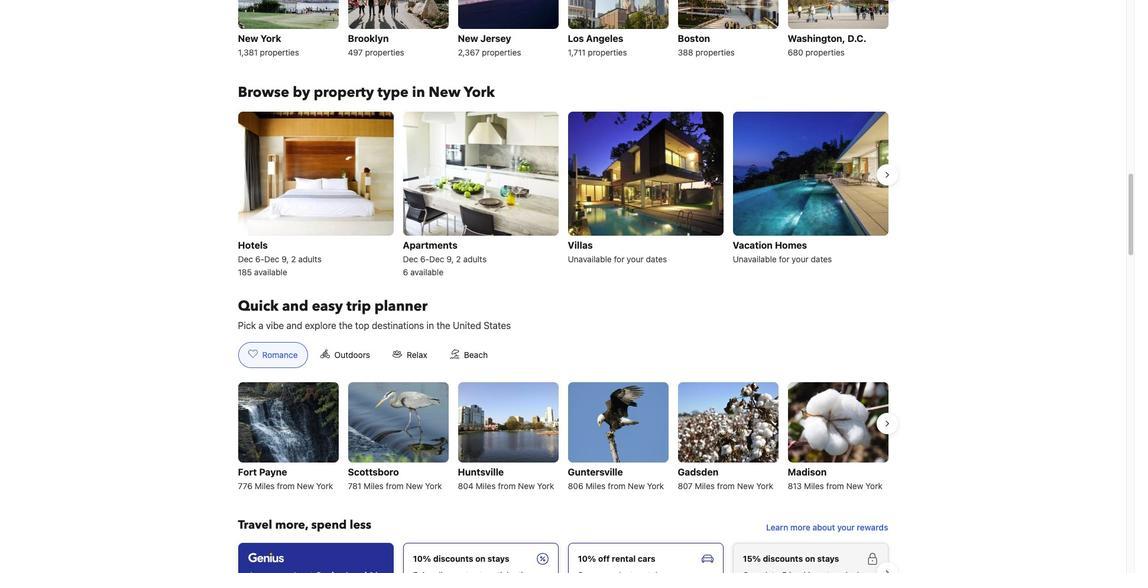 Task type: describe. For each thing, give the bounding box(es) containing it.
fort payne 776 miles from new york
[[238, 467, 333, 492]]

brooklyn
[[348, 33, 389, 43]]

property
[[314, 83, 374, 102]]

rental
[[612, 554, 636, 564]]

miles for huntsville
[[476, 481, 496, 492]]

villas unavailable for your dates
[[568, 240, 668, 264]]

10% discounts on stays
[[413, 554, 510, 564]]

2 dec from the left
[[264, 254, 280, 264]]

huntsville 804 miles from new york
[[458, 467, 554, 492]]

guntersville 806 miles from new york
[[568, 467, 664, 492]]

properties for los angeles
[[588, 47, 627, 57]]

804
[[458, 481, 474, 492]]

type
[[378, 83, 409, 102]]

from for scottsboro
[[386, 481, 404, 492]]

easy
[[312, 297, 343, 316]]

miles for scottsboro
[[364, 481, 384, 492]]

from for huntsville
[[498, 481, 516, 492]]

more,
[[275, 518, 308, 534]]

new inside new york 1,381 properties
[[238, 33, 258, 43]]

10% off rental cars
[[578, 554, 656, 564]]

your for villas
[[627, 254, 644, 264]]

from for gadsden
[[718, 481, 735, 492]]

2 the from the left
[[437, 321, 451, 331]]

1 vertical spatial and
[[287, 321, 303, 331]]

adults for apartments
[[464, 254, 487, 264]]

learn
[[767, 523, 789, 533]]

browse
[[238, 83, 289, 102]]

more
[[791, 523, 811, 533]]

jersey
[[481, 33, 511, 43]]

villas
[[568, 240, 593, 251]]

angeles
[[587, 33, 624, 43]]

brooklyn 497 properties
[[348, 33, 405, 57]]

dates inside "vacation homes unavailable for your dates"
[[811, 254, 833, 264]]

about
[[813, 523, 836, 533]]

10% off rental cars link
[[568, 544, 724, 574]]

york inside madison 813 miles from new york
[[866, 481, 883, 492]]

learn more about your rewards link
[[762, 518, 894, 539]]

new jersey 2,367 properties
[[458, 33, 521, 57]]

washington,
[[788, 33, 846, 43]]

15%
[[743, 554, 761, 564]]

776
[[238, 481, 253, 492]]

off
[[599, 554, 610, 564]]

guntersville
[[568, 467, 623, 478]]

boston
[[678, 33, 711, 43]]

travel
[[238, 518, 272, 534]]

properties for washington, d.c.
[[806, 47, 845, 57]]

stays for 10% discounts on stays
[[488, 554, 510, 564]]

adults for hotels
[[298, 254, 322, 264]]

gadsden
[[678, 467, 719, 478]]

united
[[453, 321, 481, 331]]

states
[[484, 321, 511, 331]]

miles for madison
[[805, 481, 825, 492]]

497
[[348, 47, 363, 57]]

properties for new jersey
[[482, 47, 521, 57]]

madison 813 miles from new york
[[788, 467, 883, 492]]

10% discounts on stays link
[[403, 544, 559, 574]]

scottsboro 781 miles from new york
[[348, 467, 442, 492]]

destinations
[[372, 321, 424, 331]]

new inside gadsden 807 miles from new york
[[738, 481, 755, 492]]

new inside guntersville 806 miles from new york
[[628, 481, 645, 492]]

2 for apartments
[[456, 254, 461, 264]]

romance
[[262, 350, 298, 360]]

10% for 10% discounts on stays
[[413, 554, 431, 564]]

1,381
[[238, 47, 258, 57]]

top
[[355, 321, 370, 331]]

york inside new york 1,381 properties
[[261, 33, 281, 43]]

new inside fort payne 776 miles from new york
[[297, 481, 314, 492]]

stays for 15% discounts on stays
[[818, 554, 840, 564]]

1 the from the left
[[339, 321, 353, 331]]

2 for hotels
[[291, 254, 296, 264]]

less
[[350, 518, 372, 534]]

15% discounts on stays link
[[733, 544, 889, 574]]

1,711
[[568, 47, 586, 57]]

travel more, spend less
[[238, 518, 372, 534]]

dates inside villas unavailable for your dates
[[646, 254, 668, 264]]

miles for guntersville
[[586, 481, 606, 492]]

from for guntersville
[[608, 481, 626, 492]]

explore
[[305, 321, 337, 331]]

learn more about your rewards
[[767, 523, 889, 533]]

388
[[678, 47, 694, 57]]

discounts for 10%
[[433, 554, 474, 564]]

quick and easy trip planner pick a vibe and explore the top destinations in the united states
[[238, 297, 511, 331]]

cars
[[638, 554, 656, 564]]

from for madison
[[827, 481, 845, 492]]

new inside madison 813 miles from new york
[[847, 481, 864, 492]]

new york 1,381 properties
[[238, 33, 299, 57]]

gadsden 807 miles from new york
[[678, 467, 774, 492]]

miles inside fort payne 776 miles from new york
[[255, 481, 275, 492]]

rewards
[[857, 523, 889, 533]]

discounts for 15%
[[763, 554, 804, 564]]

region containing 10% discounts on stays
[[229, 539, 898, 574]]

4 dec from the left
[[430, 254, 445, 264]]

homes
[[775, 240, 808, 251]]

los angeles 1,711 properties
[[568, 33, 627, 57]]

new inside huntsville 804 miles from new york
[[518, 481, 535, 492]]

a
[[259, 321, 264, 331]]

9, for apartments
[[447, 254, 454, 264]]



Task type: locate. For each thing, give the bounding box(es) containing it.
york left 804
[[425, 481, 442, 492]]

2 available from the left
[[411, 267, 444, 277]]

from down scottsboro at left bottom
[[386, 481, 404, 492]]

miles inside gadsden 807 miles from new york
[[695, 481, 715, 492]]

from inside fort payne 776 miles from new york
[[277, 481, 295, 492]]

hotels dec 6-dec 9, 2 adults 185 available
[[238, 240, 322, 277]]

1 horizontal spatial your
[[792, 254, 809, 264]]

3 from from the left
[[498, 481, 516, 492]]

from down madison
[[827, 481, 845, 492]]

6- for hotels
[[255, 254, 264, 264]]

5 properties from the left
[[696, 47, 735, 57]]

planner
[[375, 297, 428, 316]]

pick
[[238, 321, 256, 331]]

0 horizontal spatial unavailable
[[568, 254, 612, 264]]

2 properties from the left
[[365, 47, 405, 57]]

2 inside hotels dec 6-dec 9, 2 adults 185 available
[[291, 254, 296, 264]]

scottsboro
[[348, 467, 399, 478]]

blue genius logo image
[[248, 554, 284, 563], [248, 554, 284, 563]]

1 region from the top
[[229, 107, 898, 283]]

1 miles from the left
[[255, 481, 275, 492]]

properties inside los angeles 1,711 properties
[[588, 47, 627, 57]]

unavailable
[[568, 254, 612, 264], [733, 254, 777, 264]]

2 vertical spatial region
[[229, 539, 898, 574]]

1 available from the left
[[254, 267, 287, 277]]

new up 2,367
[[458, 33, 479, 43]]

813
[[788, 481, 802, 492]]

from down guntersville
[[608, 481, 626, 492]]

2 2 from the left
[[456, 254, 461, 264]]

10%
[[413, 554, 431, 564], [578, 554, 597, 564]]

1 horizontal spatial 2
[[456, 254, 461, 264]]

vacation
[[733, 240, 773, 251]]

vacation homes unavailable for your dates
[[733, 240, 833, 264]]

miles inside scottsboro 781 miles from new york
[[364, 481, 384, 492]]

properties down washington,
[[806, 47, 845, 57]]

0 horizontal spatial discounts
[[433, 554, 474, 564]]

york inside huntsville 804 miles from new york
[[538, 481, 554, 492]]

1 on from the left
[[476, 554, 486, 564]]

properties down angeles
[[588, 47, 627, 57]]

2 inside apartments dec 6-dec 9, 2 adults 6 available
[[456, 254, 461, 264]]

1 horizontal spatial stays
[[818, 554, 840, 564]]

9,
[[282, 254, 289, 264], [447, 254, 454, 264]]

0 horizontal spatial on
[[476, 554, 486, 564]]

properties inside new york 1,381 properties
[[260, 47, 299, 57]]

relax
[[407, 350, 428, 360]]

unavailable down villas at right
[[568, 254, 612, 264]]

from down gadsden
[[718, 481, 735, 492]]

2,367
[[458, 47, 480, 57]]

1 horizontal spatial unavailable
[[733, 254, 777, 264]]

2 discounts from the left
[[763, 554, 804, 564]]

properties inside the washington, d.c. 680 properties
[[806, 47, 845, 57]]

1 horizontal spatial 6-
[[421, 254, 430, 264]]

6 miles from the left
[[805, 481, 825, 492]]

from inside huntsville 804 miles from new york
[[498, 481, 516, 492]]

the left top at bottom
[[339, 321, 353, 331]]

9, inside hotels dec 6-dec 9, 2 adults 185 available
[[282, 254, 289, 264]]

3 dec from the left
[[403, 254, 418, 264]]

dec
[[238, 254, 253, 264], [264, 254, 280, 264], [403, 254, 418, 264], [430, 254, 445, 264]]

outdoors
[[335, 350, 370, 360]]

miles down madison
[[805, 481, 825, 492]]

your inside villas unavailable for your dates
[[627, 254, 644, 264]]

quick
[[238, 297, 279, 316]]

2 horizontal spatial your
[[838, 523, 855, 533]]

5 miles from the left
[[695, 481, 715, 492]]

4 properties from the left
[[588, 47, 627, 57]]

1 horizontal spatial in
[[427, 321, 434, 331]]

new up '1,381'
[[238, 33, 258, 43]]

properties right '1,381'
[[260, 47, 299, 57]]

region containing hotels
[[229, 107, 898, 283]]

1 horizontal spatial for
[[779, 254, 790, 264]]

1 horizontal spatial dates
[[811, 254, 833, 264]]

your
[[627, 254, 644, 264], [792, 254, 809, 264], [838, 523, 855, 533]]

781
[[348, 481, 362, 492]]

3 region from the top
[[229, 539, 898, 574]]

6- for apartments
[[421, 254, 430, 264]]

on inside 10% discounts on stays link
[[476, 554, 486, 564]]

0 horizontal spatial 10%
[[413, 554, 431, 564]]

adults inside hotels dec 6-dec 9, 2 adults 185 available
[[298, 254, 322, 264]]

680
[[788, 47, 804, 57]]

1 vertical spatial region
[[229, 378, 898, 499]]

new inside scottsboro 781 miles from new york
[[406, 481, 423, 492]]

6-
[[255, 254, 264, 264], [421, 254, 430, 264]]

york left 781
[[316, 481, 333, 492]]

available inside hotels dec 6-dec 9, 2 adults 185 available
[[254, 267, 287, 277]]

on for 15% discounts on stays
[[806, 554, 816, 564]]

6- down apartments on the left of page
[[421, 254, 430, 264]]

1 horizontal spatial the
[[437, 321, 451, 331]]

for
[[614, 254, 625, 264], [779, 254, 790, 264]]

properties down boston
[[696, 47, 735, 57]]

apartments dec 6-dec 9, 2 adults 6 available
[[403, 240, 487, 277]]

los
[[568, 33, 584, 43]]

york down 2,367
[[464, 83, 495, 102]]

1 9, from the left
[[282, 254, 289, 264]]

2 from from the left
[[386, 481, 404, 492]]

properties inside new jersey 2,367 properties
[[482, 47, 521, 57]]

1 vertical spatial in
[[427, 321, 434, 331]]

9, for hotels
[[282, 254, 289, 264]]

2 on from the left
[[806, 554, 816, 564]]

fort
[[238, 467, 257, 478]]

1 from from the left
[[277, 481, 295, 492]]

properties inside brooklyn 497 properties
[[365, 47, 405, 57]]

on inside 15% discounts on stays link
[[806, 554, 816, 564]]

2 6- from the left
[[421, 254, 430, 264]]

807
[[678, 481, 693, 492]]

york
[[261, 33, 281, 43], [464, 83, 495, 102], [316, 481, 333, 492], [425, 481, 442, 492], [538, 481, 554, 492], [647, 481, 664, 492], [757, 481, 774, 492], [866, 481, 883, 492]]

3 miles from the left
[[476, 481, 496, 492]]

tab list
[[229, 342, 508, 369]]

in
[[412, 83, 425, 102], [427, 321, 434, 331]]

4 miles from the left
[[586, 481, 606, 492]]

payne
[[259, 467, 287, 478]]

2 unavailable from the left
[[733, 254, 777, 264]]

6 properties from the left
[[806, 47, 845, 57]]

1 10% from the left
[[413, 554, 431, 564]]

unavailable inside "vacation homes unavailable for your dates"
[[733, 254, 777, 264]]

0 horizontal spatial adults
[[298, 254, 322, 264]]

york inside fort payne 776 miles from new york
[[316, 481, 333, 492]]

vibe
[[266, 321, 284, 331]]

miles inside guntersville 806 miles from new york
[[586, 481, 606, 492]]

6- inside apartments dec 6-dec 9, 2 adults 6 available
[[421, 254, 430, 264]]

1 horizontal spatial discounts
[[763, 554, 804, 564]]

1 horizontal spatial adults
[[464, 254, 487, 264]]

on
[[476, 554, 486, 564], [806, 554, 816, 564]]

apartments
[[403, 240, 458, 251]]

available inside apartments dec 6-dec 9, 2 adults 6 available
[[411, 267, 444, 277]]

new up "travel more, spend less"
[[297, 481, 314, 492]]

new down 2,367
[[429, 83, 461, 102]]

and up vibe
[[282, 297, 308, 316]]

3 properties from the left
[[482, 47, 521, 57]]

1 horizontal spatial on
[[806, 554, 816, 564]]

miles down huntsville
[[476, 481, 496, 492]]

from inside gadsden 807 miles from new york
[[718, 481, 735, 492]]

for inside villas unavailable for your dates
[[614, 254, 625, 264]]

6
[[403, 267, 408, 277]]

2 for from the left
[[779, 254, 790, 264]]

0 horizontal spatial 9,
[[282, 254, 289, 264]]

0 horizontal spatial for
[[614, 254, 625, 264]]

2 stays from the left
[[818, 554, 840, 564]]

your for learn
[[838, 523, 855, 533]]

6- inside hotels dec 6-dec 9, 2 adults 185 available
[[255, 254, 264, 264]]

1 properties from the left
[[260, 47, 299, 57]]

your inside "vacation homes unavailable for your dates"
[[792, 254, 809, 264]]

available
[[254, 267, 287, 277], [411, 267, 444, 277]]

1 horizontal spatial 9,
[[447, 254, 454, 264]]

properties
[[260, 47, 299, 57], [365, 47, 405, 57], [482, 47, 521, 57], [588, 47, 627, 57], [696, 47, 735, 57], [806, 47, 845, 57]]

9, inside apartments dec 6-dec 9, 2 adults 6 available
[[447, 254, 454, 264]]

the left united
[[437, 321, 451, 331]]

dec up 185 at the left
[[238, 254, 253, 264]]

properties for new york
[[260, 47, 299, 57]]

adults inside apartments dec 6-dec 9, 2 adults 6 available
[[464, 254, 487, 264]]

1 horizontal spatial 10%
[[578, 554, 597, 564]]

4 from from the left
[[608, 481, 626, 492]]

in right type
[[412, 83, 425, 102]]

miles
[[255, 481, 275, 492], [364, 481, 384, 492], [476, 481, 496, 492], [586, 481, 606, 492], [695, 481, 715, 492], [805, 481, 825, 492]]

1 dec from the left
[[238, 254, 253, 264]]

2 adults from the left
[[464, 254, 487, 264]]

2 miles from the left
[[364, 481, 384, 492]]

from inside madison 813 miles from new york
[[827, 481, 845, 492]]

properties down jersey
[[482, 47, 521, 57]]

stays
[[488, 554, 510, 564], [818, 554, 840, 564]]

available for apartments
[[411, 267, 444, 277]]

york inside scottsboro 781 miles from new york
[[425, 481, 442, 492]]

miles inside huntsville 804 miles from new york
[[476, 481, 496, 492]]

2 9, from the left
[[447, 254, 454, 264]]

0 horizontal spatial your
[[627, 254, 644, 264]]

miles for gadsden
[[695, 481, 715, 492]]

york up rewards
[[866, 481, 883, 492]]

1 for from the left
[[614, 254, 625, 264]]

0 horizontal spatial the
[[339, 321, 353, 331]]

region containing fort payne
[[229, 378, 898, 499]]

browse by property type in new york
[[238, 83, 495, 102]]

for inside "vacation homes unavailable for your dates"
[[779, 254, 790, 264]]

1 2 from the left
[[291, 254, 296, 264]]

2
[[291, 254, 296, 264], [456, 254, 461, 264]]

dec down hotels
[[264, 254, 280, 264]]

from down payne
[[277, 481, 295, 492]]

york left 807
[[647, 481, 664, 492]]

trip
[[347, 297, 371, 316]]

outdoors button
[[310, 342, 380, 368]]

huntsville
[[458, 467, 504, 478]]

boston 388 properties
[[678, 33, 735, 57]]

new left '813' at bottom right
[[738, 481, 755, 492]]

new left 806
[[518, 481, 535, 492]]

dates
[[646, 254, 668, 264], [811, 254, 833, 264]]

in up relax
[[427, 321, 434, 331]]

0 horizontal spatial in
[[412, 83, 425, 102]]

by
[[293, 83, 310, 102]]

york inside gadsden 807 miles from new york
[[757, 481, 774, 492]]

properties inside boston 388 properties
[[696, 47, 735, 57]]

york left '813' at bottom right
[[757, 481, 774, 492]]

from down huntsville
[[498, 481, 516, 492]]

1 discounts from the left
[[433, 554, 474, 564]]

tab list containing romance
[[229, 342, 508, 369]]

0 horizontal spatial available
[[254, 267, 287, 277]]

5 from from the left
[[718, 481, 735, 492]]

1 unavailable from the left
[[568, 254, 612, 264]]

d.c.
[[848, 33, 867, 43]]

1 6- from the left
[[255, 254, 264, 264]]

spend
[[311, 518, 347, 534]]

unavailable down the vacation
[[733, 254, 777, 264]]

miles down payne
[[255, 481, 275, 492]]

region
[[229, 107, 898, 283], [229, 378, 898, 499], [229, 539, 898, 574]]

miles down gadsden
[[695, 481, 715, 492]]

beach button
[[440, 342, 498, 368]]

185
[[238, 267, 252, 277]]

miles inside madison 813 miles from new york
[[805, 481, 825, 492]]

relax button
[[383, 342, 438, 368]]

dec up 6
[[403, 254, 418, 264]]

1 stays from the left
[[488, 554, 510, 564]]

2 region from the top
[[229, 378, 898, 499]]

806
[[568, 481, 584, 492]]

new up rewards
[[847, 481, 864, 492]]

and right vibe
[[287, 321, 303, 331]]

10% for 10% off rental cars
[[578, 554, 597, 564]]

hotels
[[238, 240, 268, 251]]

new left 804
[[406, 481, 423, 492]]

romance button
[[238, 342, 308, 368]]

from inside scottsboro 781 miles from new york
[[386, 481, 404, 492]]

available for hotels
[[254, 267, 287, 277]]

15% discounts on stays
[[743, 554, 840, 564]]

beach
[[464, 350, 488, 360]]

york up the browse
[[261, 33, 281, 43]]

0 horizontal spatial stays
[[488, 554, 510, 564]]

0 vertical spatial region
[[229, 107, 898, 283]]

1 dates from the left
[[646, 254, 668, 264]]

dec down apartments on the left of page
[[430, 254, 445, 264]]

2 10% from the left
[[578, 554, 597, 564]]

washington, d.c. 680 properties
[[788, 33, 867, 57]]

on for 10% discounts on stays
[[476, 554, 486, 564]]

new inside new jersey 2,367 properties
[[458, 33, 479, 43]]

0 horizontal spatial dates
[[646, 254, 668, 264]]

6 from from the left
[[827, 481, 845, 492]]

unavailable inside villas unavailable for your dates
[[568, 254, 612, 264]]

and
[[282, 297, 308, 316], [287, 321, 303, 331]]

york left 806
[[538, 481, 554, 492]]

miles down scottsboro at left bottom
[[364, 481, 384, 492]]

2 dates from the left
[[811, 254, 833, 264]]

in inside the quick and easy trip planner pick a vibe and explore the top destinations in the united states
[[427, 321, 434, 331]]

madison
[[788, 467, 827, 478]]

0 horizontal spatial 6-
[[255, 254, 264, 264]]

1 horizontal spatial available
[[411, 267, 444, 277]]

6- down hotels
[[255, 254, 264, 264]]

adults
[[298, 254, 322, 264], [464, 254, 487, 264]]

properties down brooklyn
[[365, 47, 405, 57]]

discounts
[[433, 554, 474, 564], [763, 554, 804, 564]]

1 adults from the left
[[298, 254, 322, 264]]

from inside guntersville 806 miles from new york
[[608, 481, 626, 492]]

miles down guntersville
[[586, 481, 606, 492]]

0 horizontal spatial 2
[[291, 254, 296, 264]]

0 vertical spatial in
[[412, 83, 425, 102]]

york inside guntersville 806 miles from new york
[[647, 481, 664, 492]]

available right 185 at the left
[[254, 267, 287, 277]]

new left 807
[[628, 481, 645, 492]]

available right 6
[[411, 267, 444, 277]]

0 vertical spatial and
[[282, 297, 308, 316]]



Task type: vqa. For each thing, say whether or not it's contained in the screenshot.


